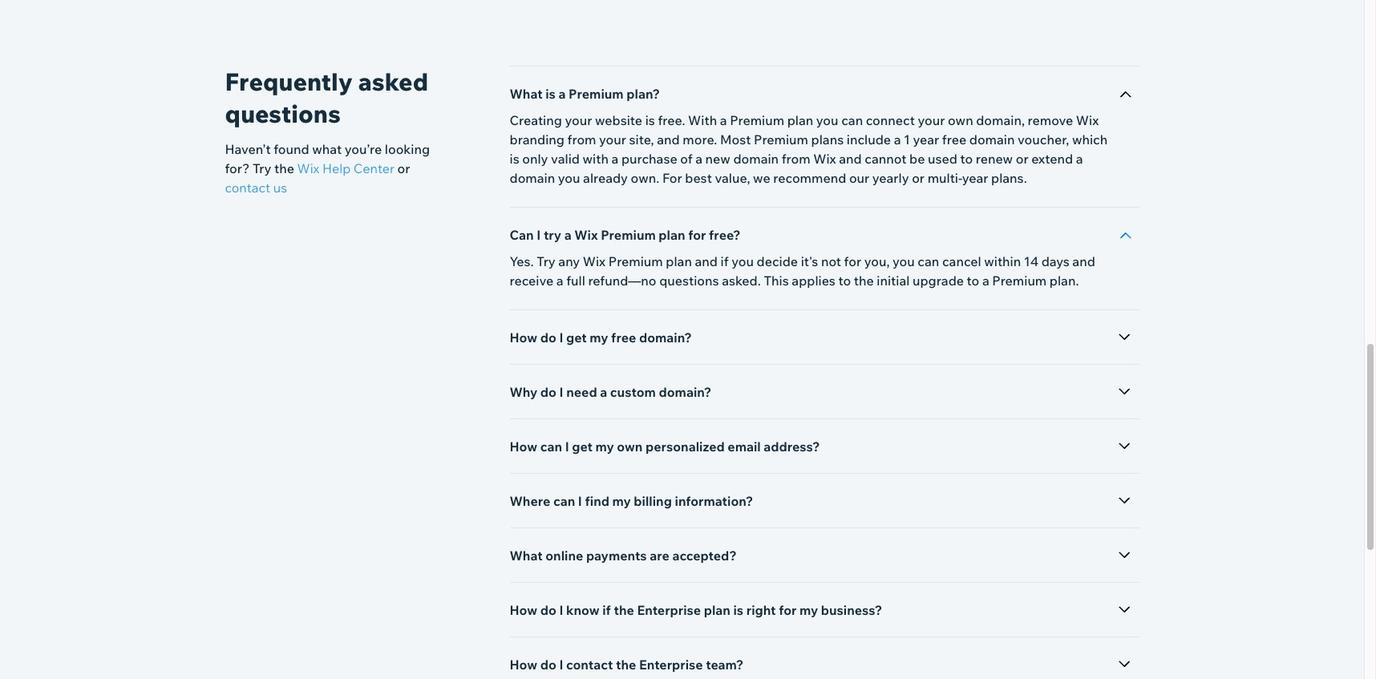 Task type: vqa. For each thing, say whether or not it's contained in the screenshot.
ABLE
no



Task type: describe. For each thing, give the bounding box(es) containing it.
plans
[[811, 132, 844, 148]]

us
[[273, 180, 287, 196]]

accepted?
[[672, 548, 737, 564]]

wix inside try the wix help center or contact us
[[297, 160, 319, 176]]

1 vertical spatial free
[[611, 330, 636, 346]]

you up plans
[[816, 112, 839, 128]]

new
[[705, 151, 730, 167]]

wix up any
[[574, 227, 598, 243]]

1 horizontal spatial or
[[912, 170, 925, 186]]

cancel
[[942, 253, 981, 269]]

free inside creating your website is free. with a premium plan you can connect your own domain, remove wix branding from your site, and more. most premium plans include a 1 year free domain voucher, which is only valid with a purchase of a new domain from wix and cannot be used to renew or extend a domain you already own. for best value, we recommend our yearly or multi-year plans.
[[942, 132, 967, 148]]

domain? for why do i need a custom domain?
[[659, 384, 712, 400]]

1 horizontal spatial your
[[599, 132, 626, 148]]

where
[[510, 493, 550, 509]]

or inside try the wix help center or contact us
[[397, 160, 410, 176]]

can up where
[[540, 439, 562, 455]]

how do i get my free domain?
[[510, 330, 692, 346]]

purchase
[[621, 151, 677, 167]]

how do i know if the enterprise plan is right for my business?
[[510, 602, 882, 618]]

valid
[[551, 151, 580, 167]]

already
[[583, 170, 628, 186]]

own inside creating your website is free. with a premium plan you can connect your own domain, remove wix branding from your site, and more. most premium plans include a 1 year free domain voucher, which is only valid with a purchase of a new domain from wix and cannot be used to renew or extend a domain you already own. for best value, we recommend our yearly or multi-year plans.
[[948, 112, 973, 128]]

i for why do i need a custom domain?
[[559, 384, 563, 400]]

applies
[[792, 273, 836, 289]]

try the wix help center or contact us
[[225, 160, 410, 196]]

14
[[1024, 253, 1039, 269]]

asked
[[358, 67, 428, 97]]

my for own
[[596, 439, 614, 455]]

frequently
[[225, 67, 353, 97]]

you down valid
[[558, 170, 580, 186]]

most
[[720, 132, 751, 148]]

know
[[566, 602, 600, 618]]

my left business?
[[800, 602, 818, 618]]

voucher,
[[1018, 132, 1069, 148]]

plan.
[[1050, 273, 1079, 289]]

site,
[[629, 132, 654, 148]]

try
[[544, 227, 561, 243]]

wix help center link
[[297, 159, 395, 178]]

branding
[[510, 132, 565, 148]]

you up asked.
[[732, 253, 754, 269]]

plan left right
[[704, 602, 731, 618]]

recommend
[[773, 170, 846, 186]]

email
[[728, 439, 761, 455]]

refund—no
[[588, 273, 656, 289]]

to down cancel
[[967, 273, 979, 289]]

how do i contact the enterprise team?
[[510, 657, 744, 673]]

used
[[928, 151, 957, 167]]

do for know
[[540, 602, 556, 618]]

you,
[[864, 253, 890, 269]]

contact us link
[[225, 178, 287, 197]]

2 horizontal spatial or
[[1016, 151, 1029, 167]]

i for how can i get my own personalized email address?
[[565, 439, 569, 455]]

what for what online payments are accepted?
[[510, 548, 543, 564]]

plan left free?
[[659, 227, 685, 243]]

what online payments are accepted?
[[510, 548, 737, 564]]

find
[[585, 493, 609, 509]]

i for how do i know if the enterprise plan is right for my business?
[[559, 602, 563, 618]]

billing
[[634, 493, 672, 509]]

value,
[[715, 170, 750, 186]]

days
[[1041, 253, 1070, 269]]

help
[[322, 160, 351, 176]]

the inside yes. try any wix premium plan and if you decide it's not for you, you can cancel within 14 days and receive a full refund—no questions asked. this applies to the initial upgrade to a premium plan.
[[854, 273, 874, 289]]

i for how do i get my free domain?
[[559, 330, 563, 346]]

more.
[[683, 132, 717, 148]]

which
[[1072, 132, 1108, 148]]

what is a premium plan?
[[510, 86, 660, 102]]

is left right
[[733, 602, 744, 618]]

found
[[274, 141, 309, 157]]

and down free?
[[695, 253, 718, 269]]

best
[[685, 170, 712, 186]]

get for do
[[566, 330, 587, 346]]

can inside yes. try any wix premium plan and if you decide it's not for you, you can cancel within 14 days and receive a full refund—no questions asked. this applies to the initial upgrade to a premium plan.
[[918, 253, 939, 269]]

can
[[510, 227, 534, 243]]

website
[[595, 112, 642, 128]]

renew
[[976, 151, 1013, 167]]

we
[[753, 170, 771, 186]]

is left only
[[510, 151, 519, 167]]

to down not
[[838, 273, 851, 289]]

is up site,
[[645, 112, 655, 128]]

1 horizontal spatial for
[[779, 602, 797, 618]]

1 horizontal spatial year
[[962, 170, 988, 186]]

wix inside yes. try any wix premium plan and if you decide it's not for you, you can cancel within 14 days and receive a full refund—no questions asked. this applies to the initial upgrade to a premium plan.
[[583, 253, 606, 269]]

why do i need a custom domain?
[[510, 384, 712, 400]]

plans.
[[991, 170, 1027, 186]]

are
[[650, 548, 670, 564]]

how for how do i know if the enterprise plan is right for my business?
[[510, 602, 537, 618]]

why
[[510, 384, 538, 400]]

1 horizontal spatial from
[[782, 151, 811, 167]]

free.
[[658, 112, 685, 128]]

can left find on the bottom of the page
[[553, 493, 575, 509]]

1 horizontal spatial contact
[[566, 657, 613, 673]]

center
[[354, 160, 395, 176]]

and up plan.
[[1073, 253, 1095, 269]]

frequently asked questions
[[225, 67, 428, 129]]

multi-
[[928, 170, 962, 186]]

to inside creating your website is free. with a premium plan you can connect your own domain, remove wix branding from your site, and more. most premium plans include a 1 year free domain voucher, which is only valid with a purchase of a new domain from wix and cannot be used to renew or extend a domain you already own. for best value, we recommend our yearly or multi-year plans.
[[960, 151, 973, 167]]

yes. try any wix premium plan and if you decide it's not for you, you can cancel within 14 days and receive a full refund—no questions asked. this applies to the initial upgrade to a premium plan.
[[510, 253, 1095, 289]]

not
[[821, 253, 841, 269]]

i for how do i contact the enterprise team?
[[559, 657, 563, 673]]

payments
[[586, 548, 647, 564]]

information?
[[675, 493, 753, 509]]

right
[[746, 602, 776, 618]]

haven't found what you're looking for?
[[225, 141, 430, 176]]

you're
[[345, 141, 382, 157]]

asked.
[[722, 273, 761, 289]]

personalized
[[646, 439, 725, 455]]

decide
[[757, 253, 798, 269]]

receive
[[510, 273, 553, 289]]

i for where can i find my billing information?
[[578, 493, 582, 509]]

this
[[764, 273, 789, 289]]



Task type: locate. For each thing, give the bounding box(es) containing it.
get up 'need'
[[566, 330, 587, 346]]

0 vertical spatial own
[[948, 112, 973, 128]]

only
[[522, 151, 548, 167]]

how for how can i get my own personalized email address?
[[510, 439, 537, 455]]

1 vertical spatial what
[[510, 548, 543, 564]]

own
[[948, 112, 973, 128], [617, 439, 643, 455]]

0 horizontal spatial if
[[602, 602, 611, 618]]

how for how do i get my free domain?
[[510, 330, 537, 346]]

1 vertical spatial contact
[[566, 657, 613, 673]]

0 horizontal spatial contact
[[225, 180, 270, 196]]

your down website
[[599, 132, 626, 148]]

domain,
[[976, 112, 1025, 128]]

yes.
[[510, 253, 534, 269]]

with
[[583, 151, 609, 167]]

1 horizontal spatial questions
[[659, 273, 719, 289]]

domain?
[[639, 330, 692, 346], [659, 384, 712, 400]]

from
[[567, 132, 596, 148], [782, 151, 811, 167]]

do for get
[[540, 330, 556, 346]]

2 do from the top
[[540, 384, 557, 400]]

yearly
[[872, 170, 909, 186]]

0 horizontal spatial from
[[567, 132, 596, 148]]

try inside yes. try any wix premium plan and if you decide it's not for you, you can cancel within 14 days and receive a full refund—no questions asked. this applies to the initial upgrade to a premium plan.
[[537, 253, 556, 269]]

is
[[546, 86, 556, 102], [645, 112, 655, 128], [510, 151, 519, 167], [733, 602, 744, 618]]

my for billing
[[612, 493, 631, 509]]

if up asked.
[[721, 253, 729, 269]]

1 horizontal spatial domain
[[733, 151, 779, 167]]

free
[[942, 132, 967, 148], [611, 330, 636, 346]]

free up used
[[942, 132, 967, 148]]

how for how do i contact the enterprise team?
[[510, 657, 537, 673]]

plan?
[[627, 86, 660, 102]]

0 vertical spatial enterprise
[[637, 602, 701, 618]]

plan up plans
[[787, 112, 813, 128]]

0 horizontal spatial or
[[397, 160, 410, 176]]

creating
[[510, 112, 562, 128]]

2 horizontal spatial domain
[[969, 132, 1015, 148]]

domain
[[969, 132, 1015, 148], [733, 151, 779, 167], [510, 170, 555, 186]]

what
[[510, 86, 543, 102], [510, 548, 543, 564]]

be
[[909, 151, 925, 167]]

1 vertical spatial domain
[[733, 151, 779, 167]]

1 vertical spatial get
[[572, 439, 593, 455]]

contact inside try the wix help center or contact us
[[225, 180, 270, 196]]

or down be
[[912, 170, 925, 186]]

1 do from the top
[[540, 330, 556, 346]]

2 what from the top
[[510, 548, 543, 564]]

own left domain,
[[948, 112, 973, 128]]

to
[[960, 151, 973, 167], [838, 273, 851, 289], [967, 273, 979, 289]]

is up creating
[[546, 86, 556, 102]]

domain up we
[[733, 151, 779, 167]]

0 horizontal spatial questions
[[225, 99, 341, 129]]

questions down frequently in the left of the page
[[225, 99, 341, 129]]

try inside try the wix help center or contact us
[[253, 160, 271, 176]]

own up "where can i find my billing information?"
[[617, 439, 643, 455]]

how can i get my own personalized email address?
[[510, 439, 820, 455]]

1 horizontal spatial try
[[537, 253, 556, 269]]

from up with
[[567, 132, 596, 148]]

plan inside yes. try any wix premium plan and if you decide it's not for you, you can cancel within 14 days and receive a full refund—no questions asked. this applies to the initial upgrade to a premium plan.
[[666, 253, 692, 269]]

connect
[[866, 112, 915, 128]]

1 vertical spatial year
[[962, 170, 988, 186]]

my for free
[[590, 330, 608, 346]]

do for need
[[540, 384, 557, 400]]

if inside yes. try any wix premium plan and if you decide it's not for you, you can cancel within 14 days and receive a full refund—no questions asked. this applies to the initial upgrade to a premium plan.
[[721, 253, 729, 269]]

online
[[546, 548, 583, 564]]

year right 1
[[913, 132, 939, 148]]

can i try a wix premium plan for free?
[[510, 227, 741, 243]]

contact down for?
[[225, 180, 270, 196]]

1 vertical spatial try
[[537, 253, 556, 269]]

questions inside yes. try any wix premium plan and if you decide it's not for you, you can cancel within 14 days and receive a full refund—no questions asked. this applies to the initial upgrade to a premium plan.
[[659, 273, 719, 289]]

1 horizontal spatial own
[[948, 112, 973, 128]]

if
[[721, 253, 729, 269], [602, 602, 611, 618]]

enterprise left team?
[[639, 657, 703, 673]]

what
[[312, 141, 342, 157]]

1 vertical spatial questions
[[659, 273, 719, 289]]

0 vertical spatial domain?
[[639, 330, 692, 346]]

free?
[[709, 227, 741, 243]]

my up why do i need a custom domain?
[[590, 330, 608, 346]]

can
[[841, 112, 863, 128], [918, 253, 939, 269], [540, 439, 562, 455], [553, 493, 575, 509]]

try up contact us link
[[253, 160, 271, 176]]

for right not
[[844, 253, 861, 269]]

need
[[566, 384, 597, 400]]

address?
[[764, 439, 820, 455]]

if right know
[[602, 602, 611, 618]]

to right used
[[960, 151, 973, 167]]

1 vertical spatial enterprise
[[639, 657, 703, 673]]

contact
[[225, 180, 270, 196], [566, 657, 613, 673]]

0 horizontal spatial year
[[913, 132, 939, 148]]

year down renew
[[962, 170, 988, 186]]

or
[[1016, 151, 1029, 167], [397, 160, 410, 176], [912, 170, 925, 186]]

get for can
[[572, 439, 593, 455]]

your down what is a premium plan?
[[565, 112, 592, 128]]

2 vertical spatial for
[[779, 602, 797, 618]]

plan inside creating your website is free. with a premium plan you can connect your own domain, remove wix branding from your site, and more. most premium plans include a 1 year free domain voucher, which is only valid with a purchase of a new domain from wix and cannot be used to renew or extend a domain you already own. for best value, we recommend our yearly or multi-year plans.
[[787, 112, 813, 128]]

domain? right custom
[[659, 384, 712, 400]]

0 horizontal spatial your
[[565, 112, 592, 128]]

within
[[984, 253, 1021, 269]]

or down looking
[[397, 160, 410, 176]]

0 vertical spatial from
[[567, 132, 596, 148]]

can up upgrade
[[918, 253, 939, 269]]

for
[[662, 170, 682, 186]]

business?
[[821, 602, 882, 618]]

remove
[[1028, 112, 1073, 128]]

wix down plans
[[813, 151, 836, 167]]

1 vertical spatial domain?
[[659, 384, 712, 400]]

try
[[253, 160, 271, 176], [537, 253, 556, 269]]

you up initial
[[893, 253, 915, 269]]

for
[[688, 227, 706, 243], [844, 253, 861, 269], [779, 602, 797, 618]]

0 horizontal spatial domain
[[510, 170, 555, 186]]

1
[[904, 132, 910, 148]]

2 horizontal spatial your
[[918, 112, 945, 128]]

what for what is a premium plan?
[[510, 86, 543, 102]]

from up recommend
[[782, 151, 811, 167]]

0 horizontal spatial free
[[611, 330, 636, 346]]

your up used
[[918, 112, 945, 128]]

wix up which
[[1076, 112, 1099, 128]]

questions
[[225, 99, 341, 129], [659, 273, 719, 289]]

what left online
[[510, 548, 543, 564]]

custom
[[610, 384, 656, 400]]

get down 'need'
[[572, 439, 593, 455]]

wix down the found
[[297, 160, 319, 176]]

can up include
[[841, 112, 863, 128]]

do for contact
[[540, 657, 556, 673]]

of
[[680, 151, 693, 167]]

1 vertical spatial for
[[844, 253, 861, 269]]

0 vertical spatial what
[[510, 86, 543, 102]]

wix right any
[[583, 253, 606, 269]]

it's
[[801, 253, 818, 269]]

4 do from the top
[[540, 657, 556, 673]]

1 how from the top
[[510, 330, 537, 346]]

creating your website is free. with a premium plan you can connect your own domain, remove wix branding from your site, and more. most premium plans include a 1 year free domain voucher, which is only valid with a purchase of a new domain from wix and cannot be used to renew or extend a domain you already own. for best value, we recommend our yearly or multi-year plans.
[[510, 112, 1108, 186]]

a
[[559, 86, 566, 102], [720, 112, 727, 128], [894, 132, 901, 148], [611, 151, 619, 167], [695, 151, 703, 167], [1076, 151, 1083, 167], [564, 227, 572, 243], [556, 273, 563, 289], [982, 273, 989, 289], [600, 384, 607, 400]]

domain? for how do i get my free domain?
[[639, 330, 692, 346]]

1 vertical spatial if
[[602, 602, 611, 618]]

and down free.
[[657, 132, 680, 148]]

and up our
[[839, 151, 862, 167]]

0 horizontal spatial try
[[253, 160, 271, 176]]

or up the plans.
[[1016, 151, 1029, 167]]

include
[[847, 132, 891, 148]]

0 vertical spatial questions
[[225, 99, 341, 129]]

1 horizontal spatial if
[[721, 253, 729, 269]]

for inside yes. try any wix premium plan and if you decide it's not for you, you can cancel within 14 days and receive a full refund—no questions asked. this applies to the initial upgrade to a premium plan.
[[844, 253, 861, 269]]

our
[[849, 170, 870, 186]]

for right right
[[779, 602, 797, 618]]

domain? up custom
[[639, 330, 692, 346]]

questions inside frequently asked questions
[[225, 99, 341, 129]]

2 vertical spatial domain
[[510, 170, 555, 186]]

0 vertical spatial domain
[[969, 132, 1015, 148]]

0 horizontal spatial own
[[617, 439, 643, 455]]

0 vertical spatial get
[[566, 330, 587, 346]]

own.
[[631, 170, 660, 186]]

0 vertical spatial contact
[[225, 180, 270, 196]]

1 vertical spatial own
[[617, 439, 643, 455]]

0 vertical spatial free
[[942, 132, 967, 148]]

0 vertical spatial for
[[688, 227, 706, 243]]

team?
[[706, 657, 744, 673]]

free up custom
[[611, 330, 636, 346]]

cannot
[[865, 151, 907, 167]]

the inside try the wix help center or contact us
[[274, 160, 294, 176]]

my down why do i need a custom domain?
[[596, 439, 614, 455]]

2 horizontal spatial for
[[844, 253, 861, 269]]

enterprise down are
[[637, 602, 701, 618]]

i
[[537, 227, 541, 243], [559, 330, 563, 346], [559, 384, 563, 400], [565, 439, 569, 455], [578, 493, 582, 509], [559, 602, 563, 618], [559, 657, 563, 673]]

the
[[274, 160, 294, 176], [854, 273, 874, 289], [614, 602, 634, 618], [616, 657, 636, 673]]

questions left asked.
[[659, 273, 719, 289]]

do
[[540, 330, 556, 346], [540, 384, 557, 400], [540, 602, 556, 618], [540, 657, 556, 673]]

can inside creating your website is free. with a premium plan you can connect your own domain, remove wix branding from your site, and more. most premium plans include a 1 year free domain voucher, which is only valid with a purchase of a new domain from wix and cannot be used to renew or extend a domain you already own. for best value, we recommend our yearly or multi-year plans.
[[841, 112, 863, 128]]

2 how from the top
[[510, 439, 537, 455]]

initial
[[877, 273, 910, 289]]

with
[[688, 112, 717, 128]]

enterprise
[[637, 602, 701, 618], [639, 657, 703, 673]]

3 do from the top
[[540, 602, 556, 618]]

domain down only
[[510, 170, 555, 186]]

my right find on the bottom of the page
[[612, 493, 631, 509]]

year
[[913, 132, 939, 148], [962, 170, 988, 186]]

0 vertical spatial year
[[913, 132, 939, 148]]

for?
[[225, 160, 250, 176]]

looking
[[385, 141, 430, 157]]

0 vertical spatial if
[[721, 253, 729, 269]]

extend
[[1032, 151, 1073, 167]]

1 vertical spatial from
[[782, 151, 811, 167]]

3 how from the top
[[510, 602, 537, 618]]

domain up renew
[[969, 132, 1015, 148]]

1 what from the top
[[510, 86, 543, 102]]

0 horizontal spatial for
[[688, 227, 706, 243]]

1 horizontal spatial free
[[942, 132, 967, 148]]

what up creating
[[510, 86, 543, 102]]

4 how from the top
[[510, 657, 537, 673]]

try left any
[[537, 253, 556, 269]]

haven't
[[225, 141, 271, 157]]

how
[[510, 330, 537, 346], [510, 439, 537, 455], [510, 602, 537, 618], [510, 657, 537, 673]]

plan down can i try a wix premium plan for free?
[[666, 253, 692, 269]]

get
[[566, 330, 587, 346], [572, 439, 593, 455]]

for left free?
[[688, 227, 706, 243]]

contact down know
[[566, 657, 613, 673]]

upgrade
[[913, 273, 964, 289]]

0 vertical spatial try
[[253, 160, 271, 176]]

where can i find my billing information?
[[510, 493, 753, 509]]

any
[[558, 253, 580, 269]]



